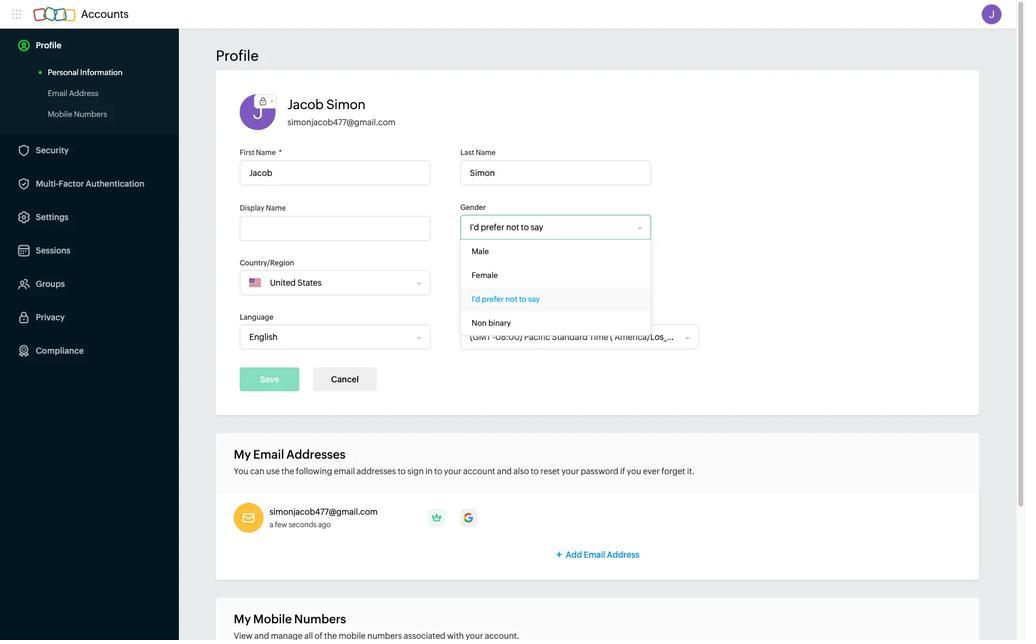 Task type: vqa. For each thing, say whether or not it's contained in the screenshot.
a
yes



Task type: locate. For each thing, give the bounding box(es) containing it.
binary
[[489, 319, 511, 328]]

ago
[[318, 521, 331, 529]]

say
[[528, 295, 540, 304]]

email up use
[[253, 448, 284, 461]]

simonjacob477@gmail.com down simon
[[288, 118, 396, 127]]

2 your from the left
[[562, 467, 579, 476]]

it.
[[688, 467, 695, 476]]

zone
[[479, 313, 495, 322]]

0 vertical spatial numbers
[[74, 110, 107, 119]]

0 vertical spatial my
[[234, 448, 251, 461]]

non
[[472, 319, 487, 328]]

primary image
[[428, 509, 446, 527]]

time zone
[[461, 313, 495, 322]]

you
[[627, 467, 642, 476]]

first name *
[[240, 149, 282, 157]]

email right add
[[584, 550, 606, 560]]

jacob simon simonjacob477@gmail.com
[[288, 97, 396, 127]]

1 horizontal spatial email
[[253, 448, 284, 461]]

profile up personal
[[36, 41, 61, 50]]

name for last
[[476, 149, 496, 157]]

0 horizontal spatial address
[[69, 89, 99, 98]]

profile up mprivacy 'icon'
[[216, 48, 259, 64]]

1 horizontal spatial profile
[[216, 48, 259, 64]]

1 your from the left
[[444, 467, 462, 476]]

my mobile numbers
[[234, 612, 346, 626]]

name left *
[[256, 149, 276, 157]]

my for my mobile numbers
[[234, 612, 251, 626]]

my
[[234, 448, 251, 461], [234, 612, 251, 626]]

multi-
[[36, 179, 59, 189]]

address down personal information
[[69, 89, 99, 98]]

simon
[[327, 97, 366, 112]]

0 horizontal spatial email
[[48, 89, 67, 98]]

sessions
[[36, 246, 70, 255]]

1 horizontal spatial numbers
[[294, 612, 346, 626]]

1 horizontal spatial address
[[607, 550, 640, 560]]

i'd
[[472, 295, 481, 304]]

your right reset at the bottom of the page
[[562, 467, 579, 476]]

my inside my email addresses you can use the following email addresses to sign in to your account and also to reset your password if you ever forget it.
[[234, 448, 251, 461]]

name right 'display'
[[266, 204, 286, 212]]

sign
[[408, 467, 424, 476]]

state
[[461, 259, 478, 267]]

*
[[279, 149, 282, 157]]

mobile
[[48, 110, 72, 119], [253, 612, 292, 626]]

jacob
[[288, 97, 324, 112]]

email address
[[48, 89, 99, 98]]

name
[[256, 149, 276, 157], [476, 149, 496, 157], [266, 204, 286, 212]]

password
[[581, 467, 619, 476]]

prefer
[[482, 295, 504, 304]]

None field
[[461, 215, 639, 239], [261, 271, 413, 295], [461, 271, 639, 295], [240, 325, 418, 349], [461, 325, 686, 349], [461, 215, 639, 239], [261, 271, 413, 295], [461, 271, 639, 295], [240, 325, 418, 349], [461, 325, 686, 349]]

1 vertical spatial my
[[234, 612, 251, 626]]

your right in
[[444, 467, 462, 476]]

1 vertical spatial email
[[253, 448, 284, 461]]

name right last
[[476, 149, 496, 157]]

and
[[497, 467, 512, 476]]

i'd prefer not to say
[[472, 295, 540, 304]]

0 vertical spatial mobile
[[48, 110, 72, 119]]

None text field
[[461, 161, 652, 186]]

email down personal
[[48, 89, 67, 98]]

accounts
[[81, 8, 129, 20]]

numbers
[[74, 110, 107, 119], [294, 612, 346, 626]]

add email address
[[566, 550, 640, 560]]

simonjacob477@gmail.com up ago
[[270, 507, 378, 517]]

factor
[[59, 179, 84, 189]]

information
[[80, 68, 123, 77]]

addresses
[[287, 448, 346, 461]]

email for my
[[253, 448, 284, 461]]

save
[[260, 375, 279, 384]]

my email addresses you can use the following email addresses to sign in to your account and also to reset your password if you ever forget it.
[[234, 448, 695, 476]]

ever
[[643, 467, 660, 476]]

compliance
[[36, 346, 84, 356]]

also
[[514, 467, 529, 476]]

reset
[[541, 467, 560, 476]]

1 vertical spatial numbers
[[294, 612, 346, 626]]

email inside my email addresses you can use the following email addresses to sign in to your account and also to reset your password if you ever forget it.
[[253, 448, 284, 461]]

mprivacy image
[[255, 95, 272, 108]]

your
[[444, 467, 462, 476], [562, 467, 579, 476]]

address right add
[[607, 550, 640, 560]]

2 my from the top
[[234, 612, 251, 626]]

0 horizontal spatial numbers
[[74, 110, 107, 119]]

1 horizontal spatial mobile
[[253, 612, 292, 626]]

cancel button
[[313, 368, 377, 391]]

profile
[[36, 41, 61, 50], [216, 48, 259, 64]]

personal information
[[48, 68, 123, 77]]

you
[[234, 467, 249, 476]]

0 vertical spatial simonjacob477@gmail.com
[[288, 118, 396, 127]]

0 horizontal spatial profile
[[36, 41, 61, 50]]

1 horizontal spatial your
[[562, 467, 579, 476]]

last name
[[461, 149, 496, 157]]

2 vertical spatial email
[[584, 550, 606, 560]]

email
[[48, 89, 67, 98], [253, 448, 284, 461], [584, 550, 606, 560]]

if
[[621, 467, 626, 476]]

email
[[334, 467, 355, 476]]

None text field
[[240, 161, 431, 186], [240, 216, 431, 241], [240, 161, 431, 186], [240, 216, 431, 241]]

to left say
[[519, 295, 527, 304]]

privacy
[[36, 313, 65, 322]]

address
[[69, 89, 99, 98], [607, 550, 640, 560]]

2 horizontal spatial email
[[584, 550, 606, 560]]

1 vertical spatial address
[[607, 550, 640, 560]]

1 my from the top
[[234, 448, 251, 461]]

to
[[519, 295, 527, 304], [398, 467, 406, 476], [435, 467, 443, 476], [531, 467, 539, 476]]

simonjacob477@gmail.com
[[288, 118, 396, 127], [270, 507, 378, 517]]

to right also
[[531, 467, 539, 476]]

0 vertical spatial address
[[69, 89, 99, 98]]

0 horizontal spatial your
[[444, 467, 462, 476]]

the
[[282, 467, 294, 476]]

1 vertical spatial simonjacob477@gmail.com
[[270, 507, 378, 517]]

to left sign
[[398, 467, 406, 476]]



Task type: describe. For each thing, give the bounding box(es) containing it.
female
[[472, 271, 498, 280]]

first
[[240, 149, 255, 157]]

country/region
[[240, 259, 294, 267]]

display
[[240, 204, 265, 212]]

time
[[461, 313, 477, 322]]

last
[[461, 149, 475, 157]]

language
[[240, 313, 274, 322]]

display name
[[240, 204, 286, 212]]

mobile numbers
[[48, 110, 107, 119]]

cancel
[[331, 375, 359, 384]]

settings
[[36, 212, 69, 222]]

name for first
[[256, 149, 276, 157]]

personal
[[48, 68, 79, 77]]

not
[[506, 295, 518, 304]]

few
[[275, 521, 287, 529]]

name for display
[[266, 204, 286, 212]]

male
[[472, 247, 489, 256]]

0 horizontal spatial mobile
[[48, 110, 72, 119]]

can
[[250, 467, 265, 476]]

groups
[[36, 279, 65, 289]]

0 vertical spatial email
[[48, 89, 67, 98]]

in
[[426, 467, 433, 476]]

add
[[566, 550, 583, 560]]

authentication
[[86, 179, 145, 189]]

gender
[[461, 203, 486, 212]]

following
[[296, 467, 332, 476]]

1 vertical spatial mobile
[[253, 612, 292, 626]]

addresses
[[357, 467, 396, 476]]

seconds
[[289, 521, 317, 529]]

a
[[270, 521, 274, 529]]

save button
[[240, 368, 300, 391]]

multi-factor authentication
[[36, 179, 145, 189]]

use
[[266, 467, 280, 476]]

forget
[[662, 467, 686, 476]]

to right in
[[435, 467, 443, 476]]

email for add
[[584, 550, 606, 560]]

account
[[464, 467, 496, 476]]

non binary
[[472, 319, 511, 328]]

my for my email addresses you can use the following email addresses to sign in to your account and also to reset your password if you ever forget it.
[[234, 448, 251, 461]]

security
[[36, 146, 69, 155]]

simonjacob477@gmail.com a few seconds ago
[[270, 507, 378, 529]]



